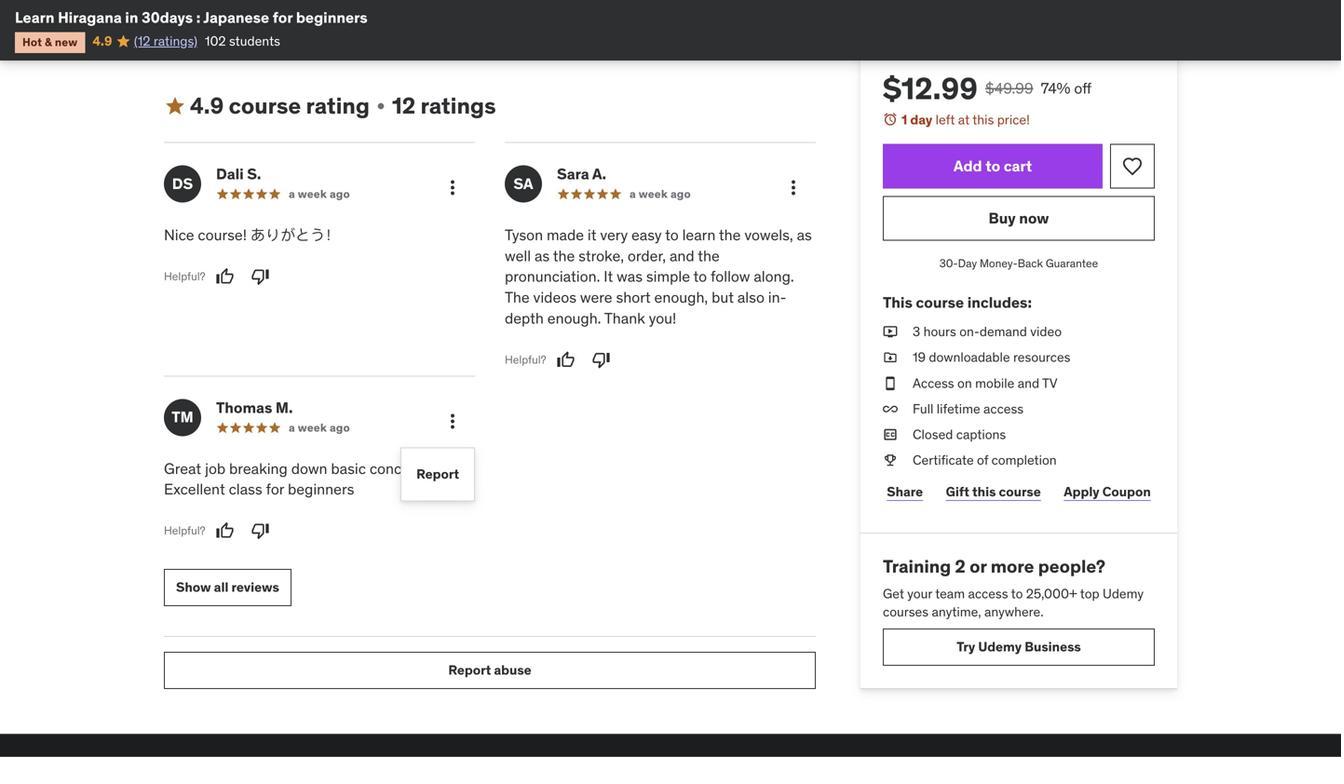 Task type: describe. For each thing, give the bounding box(es) containing it.
learn
[[682, 225, 716, 244]]

completion
[[992, 452, 1057, 469]]

way
[[664, 19, 686, 36]]

right
[[555, 38, 582, 54]]

this course includes:
[[883, 293, 1032, 312]]

very
[[600, 225, 628, 244]]

beginners inside "a native japanese tutor from osaka japan who is helping not only beginners but all the levels and those who are planning to take the jlpt exam. learn the japanese language and culture with me. my way of teaching is unique and fun! so if you want to try learning japanese, you've come to the right place."
[[544, 1, 602, 18]]

of inside "a native japanese tutor from osaka japan who is helping not only beginners but all the levels and those who are planning to take the jlpt exam. learn the japanese language and culture with me. my way of teaching is unique and fun! so if you want to try learning japanese, you've come to the right place."
[[690, 19, 701, 36]]

also
[[738, 288, 765, 307]]

thomas
[[216, 398, 272, 417]]

additional actions for review by sara a. image
[[783, 176, 805, 199]]

certificate
[[913, 452, 974, 469]]

day
[[958, 256, 977, 271]]

the up 'want'
[[260, 19, 280, 36]]

native
[[175, 1, 211, 18]]

videos
[[533, 288, 577, 307]]

1 vertical spatial is
[[758, 19, 767, 36]]

xsmall image for certificate
[[883, 451, 898, 470]]

downloadable
[[929, 349, 1010, 366]]

mark review by thomas m. as helpful image
[[216, 522, 234, 540]]

beginners up "try"
[[296, 8, 368, 27]]

2 who from the left
[[763, 1, 788, 18]]

25,000+
[[1026, 585, 1078, 602]]

0 vertical spatial xsmall image
[[374, 99, 388, 114]]

sara
[[557, 164, 589, 183]]

xsmall image for full
[[883, 400, 898, 418]]

exam.
[[313, 19, 347, 36]]

to inside button
[[986, 157, 1001, 176]]

4.9 for 4.9 course rating
[[190, 92, 224, 120]]

your
[[908, 585, 933, 602]]

access on mobile and tv
[[913, 375, 1058, 392]]

all inside "a native japanese tutor from osaka japan who is helping not only beginners but all the levels and those who are planning to take the jlpt exam. learn the japanese language and culture with me. my way of teaching is unique and fun! so if you want to try learning japanese, you've come to the right place."
[[628, 1, 641, 18]]

a for thomas m.
[[289, 420, 295, 435]]

great job breaking down basic concepts. excellent class for beginners
[[164, 459, 435, 499]]

$12.99 $49.99 74% off
[[883, 70, 1092, 107]]

wishlist image
[[1122, 155, 1144, 178]]

medium image
[[164, 95, 186, 117]]

training
[[883, 555, 951, 578]]

rating
[[306, 92, 370, 120]]

to right easy
[[665, 225, 679, 244]]

this inside the gift this course link
[[973, 483, 996, 500]]

hours
[[924, 323, 957, 340]]

includes:
[[968, 293, 1032, 312]]

helpful? for great job breaking down basic concepts. excellent class for beginners
[[164, 524, 205, 538]]

so
[[214, 38, 230, 54]]

thank
[[604, 309, 645, 328]]

now
[[1019, 209, 1049, 228]]

depth
[[505, 309, 544, 328]]

a.
[[592, 164, 607, 183]]

try
[[313, 38, 329, 54]]

0 vertical spatial for
[[273, 8, 293, 27]]

3 hours on-demand video
[[913, 323, 1062, 340]]

basic
[[331, 459, 366, 478]]

mark review by sara a. as helpful image
[[557, 351, 575, 369]]

apply
[[1064, 483, 1100, 500]]

captions
[[957, 426, 1006, 443]]

report for report abuse
[[448, 662, 491, 679]]

for inside great job breaking down basic concepts. excellent class for beginners
[[266, 480, 284, 499]]

tyson
[[505, 225, 543, 244]]

lifetime
[[937, 400, 981, 417]]

easy
[[632, 225, 662, 244]]

1 horizontal spatial as
[[797, 225, 812, 244]]

hot & new
[[22, 35, 78, 49]]

all inside button
[[214, 579, 229, 596]]

mark review by dali s. as helpful image
[[216, 267, 234, 286]]

learn hiragana in 30days : japanese for beginners
[[15, 8, 368, 27]]

(12
[[134, 33, 150, 49]]

report abuse
[[448, 662, 532, 679]]

udemy inside training 2 or more people? get your team access to 25,000+ top udemy courses anytime, anywhere.
[[1103, 585, 1144, 602]]

the
[[505, 288, 530, 307]]

teaching
[[704, 19, 755, 36]]

enough.
[[548, 309, 601, 328]]

course for 4.9
[[229, 92, 301, 120]]

not
[[495, 1, 514, 18]]

ratings)
[[154, 33, 197, 49]]

cart
[[1004, 157, 1032, 176]]

with
[[591, 19, 616, 36]]

add
[[954, 157, 983, 176]]

apply coupon button
[[1060, 473, 1155, 511]]

gift
[[946, 483, 970, 500]]

closed
[[913, 426, 953, 443]]

a for sara a.
[[630, 187, 636, 201]]

ratings
[[421, 92, 496, 120]]

report for report
[[417, 466, 459, 483]]

those
[[727, 1, 760, 18]]

try udemy business
[[957, 639, 1081, 656]]

to up so at top
[[217, 19, 229, 36]]

mobile
[[975, 375, 1015, 392]]

30-
[[940, 256, 958, 271]]

week for thomas m.
[[298, 420, 327, 435]]

culture
[[548, 19, 588, 36]]

training 2 or more people? get your team access to 25,000+ top udemy courses anytime, anywhere.
[[883, 555, 1144, 620]]

and down the planning
[[164, 38, 186, 54]]

1 who from the left
[[408, 1, 432, 18]]

and down only
[[523, 19, 544, 36]]

udemy inside try udemy business link
[[979, 639, 1022, 656]]

to up enough,
[[694, 267, 707, 286]]

share
[[887, 483, 923, 500]]

try udemy business link
[[883, 629, 1155, 666]]

people?
[[1038, 555, 1106, 578]]

a week ago for s.
[[289, 187, 350, 201]]

unique
[[770, 19, 810, 36]]

share button
[[883, 473, 927, 511]]

nice
[[164, 225, 194, 244]]

a for dali s.
[[289, 187, 295, 201]]

but inside "a native japanese tutor from osaka japan who is helping not only beginners but all the levels and those who are planning to take the jlpt exam. learn the japanese language and culture with me. my way of teaching is unique and fun! so if you want to try learning japanese, you've come to the right place."
[[606, 1, 625, 18]]

add to cart
[[954, 157, 1032, 176]]

and up teaching
[[703, 1, 724, 18]]

at
[[958, 111, 970, 128]]

alarm image
[[883, 112, 898, 127]]

102 students
[[205, 33, 280, 49]]

simple
[[646, 267, 690, 286]]

sa
[[514, 174, 533, 193]]

hot
[[22, 35, 42, 49]]

a week ago for a.
[[630, 187, 691, 201]]

video
[[1031, 323, 1062, 340]]

helping
[[448, 1, 491, 18]]

gift this course
[[946, 483, 1041, 500]]

xsmall image for 3
[[883, 323, 898, 341]]

on
[[958, 375, 972, 392]]



Task type: vqa. For each thing, say whether or not it's contained in the screenshot.
way
yes



Task type: locate. For each thing, give the bounding box(es) containing it.
week for dali s.
[[298, 187, 327, 201]]

12
[[392, 92, 416, 120]]

all right show
[[214, 579, 229, 596]]

ago up learn
[[671, 187, 691, 201]]

1 vertical spatial report
[[448, 662, 491, 679]]

fun!
[[189, 38, 211, 54]]

xsmall image left closed
[[883, 426, 898, 444]]

course down you
[[229, 92, 301, 120]]

a week ago for m.
[[289, 420, 350, 435]]

this right at
[[973, 111, 994, 128]]

access down or
[[968, 585, 1009, 602]]

hiragana
[[58, 8, 122, 27]]

ago for it
[[671, 187, 691, 201]]

to up anywhere.
[[1011, 585, 1023, 602]]

2 this from the top
[[973, 483, 996, 500]]

course for this
[[916, 293, 964, 312]]

learn inside "a native japanese tutor from osaka japan who is helping not only beginners but all the levels and those who are planning to take the jlpt exam. learn the japanese language and culture with me. my way of teaching is unique and fun! so if you want to try learning japanese, you've come to the right place."
[[350, 19, 384, 36]]

1 horizontal spatial is
[[758, 19, 767, 36]]

all
[[628, 1, 641, 18], [214, 579, 229, 596]]

0 vertical spatial of
[[690, 19, 701, 36]]

0 vertical spatial helpful?
[[164, 269, 205, 284]]

1 xsmall image from the top
[[883, 323, 898, 341]]

course up hours
[[916, 293, 964, 312]]

class
[[229, 480, 262, 499]]

week
[[298, 187, 327, 201], [639, 187, 668, 201], [298, 420, 327, 435]]

and inside tyson made it very easy to learn the vowels, as well as the stroke, order, and the pronunciation. it was simple to follow along. the videos were short enough, but also in- depth enough. thank you!
[[670, 246, 695, 265]]

buy now button
[[883, 196, 1155, 241]]

if
[[233, 38, 240, 54]]

place.
[[585, 38, 620, 54]]

0 vertical spatial report
[[417, 466, 459, 483]]

30-day money-back guarantee
[[940, 256, 1099, 271]]

you!
[[649, 309, 677, 328]]

sara a.
[[557, 164, 607, 183]]

is down those
[[758, 19, 767, 36]]

mark review by thomas m. as unhelpful image
[[251, 522, 270, 540]]

additional actions for review by dali s. image
[[442, 176, 464, 199]]

ago up the basic
[[330, 420, 350, 435]]

1 vertical spatial 4.9
[[190, 92, 224, 120]]

xsmall image for 19
[[883, 349, 898, 367]]

0 vertical spatial course
[[229, 92, 301, 120]]

tyson made it very easy to learn the vowels, as well as the stroke, order, and the pronunciation. it was simple to follow along. the videos were short enough, but also in- depth enough. thank you!
[[505, 225, 812, 328]]

0 vertical spatial 4.9
[[93, 33, 112, 49]]

1 day left at this price!
[[902, 111, 1030, 128]]

helpful? left mark review by thomas m. as helpful image
[[164, 524, 205, 538]]

resources
[[1014, 349, 1071, 366]]

short
[[616, 288, 651, 307]]

0 horizontal spatial but
[[606, 1, 625, 18]]

(12 ratings)
[[134, 33, 197, 49]]

week up down
[[298, 420, 327, 435]]

as right vowels,
[[797, 225, 812, 244]]

0 horizontal spatial as
[[535, 246, 550, 265]]

access
[[984, 400, 1024, 417], [968, 585, 1009, 602]]

2 vertical spatial course
[[999, 483, 1041, 500]]

1 horizontal spatial of
[[977, 452, 989, 469]]

1 vertical spatial as
[[535, 246, 550, 265]]

to right come
[[518, 38, 530, 54]]

japanese up "102 students"
[[203, 8, 269, 27]]

a week ago down m.
[[289, 420, 350, 435]]

buy
[[989, 209, 1016, 228]]

team
[[936, 585, 965, 602]]

1 vertical spatial for
[[266, 480, 284, 499]]

vowels,
[[745, 225, 793, 244]]

great
[[164, 459, 201, 478]]

as up the pronunciation.
[[535, 246, 550, 265]]

2 vertical spatial helpful?
[[164, 524, 205, 538]]

xsmall image
[[883, 323, 898, 341], [883, 374, 898, 393], [883, 426, 898, 444], [883, 451, 898, 470]]

$49.99
[[986, 79, 1034, 98]]

1 vertical spatial but
[[712, 288, 734, 307]]

1 horizontal spatial udemy
[[1103, 585, 1144, 602]]

xsmall image left 12
[[374, 99, 388, 114]]

beginners inside great job breaking down basic concepts. excellent class for beginners
[[288, 480, 354, 499]]

report inside report abuse button
[[448, 662, 491, 679]]

a week ago up easy
[[630, 187, 691, 201]]

nice course! ありがとう！
[[164, 225, 340, 244]]

down
[[291, 459, 327, 478]]

4.9 right the medium image
[[190, 92, 224, 120]]

top
[[1080, 585, 1100, 602]]

only
[[517, 1, 541, 18]]

report left "abuse" on the bottom
[[448, 662, 491, 679]]

back
[[1018, 256, 1043, 271]]

a week ago
[[289, 187, 350, 201], [630, 187, 691, 201], [289, 420, 350, 435]]

the down made
[[553, 246, 575, 265]]

day
[[911, 111, 933, 128]]

to left "try"
[[299, 38, 310, 54]]

0 horizontal spatial course
[[229, 92, 301, 120]]

who right japan
[[408, 1, 432, 18]]

well
[[505, 246, 531, 265]]

3 xsmall image from the top
[[883, 426, 898, 444]]

1 vertical spatial access
[[968, 585, 1009, 602]]

to inside training 2 or more people? get your team access to 25,000+ top udemy courses anytime, anywhere.
[[1011, 585, 1023, 602]]

udemy right try
[[979, 639, 1022, 656]]

beginners down down
[[288, 480, 354, 499]]

osaka
[[332, 1, 369, 18]]

0 horizontal spatial of
[[690, 19, 701, 36]]

0 vertical spatial all
[[628, 1, 641, 18]]

1 vertical spatial helpful?
[[505, 353, 546, 367]]

the down learn
[[698, 246, 720, 265]]

try
[[957, 639, 976, 656]]

a up 'ありがとう！'
[[289, 187, 295, 201]]

1 horizontal spatial who
[[763, 1, 788, 18]]

a up easy
[[630, 187, 636, 201]]

guarantee
[[1046, 256, 1099, 271]]

xsmall image left 19
[[883, 349, 898, 367]]

74%
[[1041, 79, 1071, 98]]

0 vertical spatial is
[[436, 1, 445, 18]]

you've
[[443, 38, 479, 54]]

along.
[[754, 267, 794, 286]]

udemy right top
[[1103, 585, 1144, 602]]

0 horizontal spatial 4.9
[[93, 33, 112, 49]]

0 horizontal spatial learn
[[15, 8, 55, 27]]

full lifetime access
[[913, 400, 1024, 417]]

4.9 down hiragana
[[93, 33, 112, 49]]

1 horizontal spatial learn
[[350, 19, 384, 36]]

access down mobile
[[984, 400, 1024, 417]]

helpful? for nice course! ありがとう！
[[164, 269, 205, 284]]

0 vertical spatial as
[[797, 225, 812, 244]]

ago
[[330, 187, 350, 201], [671, 187, 691, 201], [330, 420, 350, 435]]

of down captions
[[977, 452, 989, 469]]

who up unique
[[763, 1, 788, 18]]

on-
[[960, 323, 980, 340]]

0 vertical spatial access
[[984, 400, 1024, 417]]

for up 'want'
[[273, 8, 293, 27]]

xsmall image
[[374, 99, 388, 114], [883, 349, 898, 367], [883, 400, 898, 418]]

1 this from the top
[[973, 111, 994, 128]]

enough,
[[654, 288, 708, 307]]

19
[[913, 349, 926, 366]]

japanese,
[[382, 38, 439, 54]]

learn up learning
[[350, 19, 384, 36]]

0 horizontal spatial all
[[214, 579, 229, 596]]

1 vertical spatial udemy
[[979, 639, 1022, 656]]

1 vertical spatial this
[[973, 483, 996, 500]]

helpful? for tyson made it very easy to learn the vowels, as well as the stroke, order, and the pronunciation. it was simple to follow along. the videos were short enough, but also in- depth enough. thank you!
[[505, 353, 546, 367]]

additional actions for review by thomas m. image
[[442, 410, 464, 433]]

dali s.
[[216, 164, 261, 183]]

japanese up japanese,
[[408, 19, 463, 36]]

week up 'ありがとう！'
[[298, 187, 327, 201]]

get
[[883, 585, 904, 602]]

are
[[791, 1, 809, 18]]

4 xsmall image from the top
[[883, 451, 898, 470]]

2
[[955, 555, 966, 578]]

in
[[125, 8, 138, 27]]

2 xsmall image from the top
[[883, 374, 898, 393]]

30days
[[142, 8, 193, 27]]

all up me. my at left top
[[628, 1, 641, 18]]

2 horizontal spatial course
[[999, 483, 1041, 500]]

job
[[205, 459, 226, 478]]

it
[[604, 267, 613, 286]]

xsmall image left the 3
[[883, 323, 898, 341]]

from
[[302, 1, 329, 18]]

and up simple
[[670, 246, 695, 265]]

0 horizontal spatial udemy
[[979, 639, 1022, 656]]

for
[[273, 8, 293, 27], [266, 480, 284, 499]]

but down follow
[[712, 288, 734, 307]]

buy now
[[989, 209, 1049, 228]]

beginners up culture
[[544, 1, 602, 18]]

money-
[[980, 256, 1018, 271]]

for down breaking at the left bottom
[[266, 480, 284, 499]]

report button
[[417, 456, 459, 493]]

2 vertical spatial xsmall image
[[883, 400, 898, 418]]

beginners
[[544, 1, 602, 18], [296, 8, 368, 27], [288, 480, 354, 499]]

thomas m.
[[216, 398, 293, 417]]

japanese up take at the top
[[213, 1, 268, 18]]

this right gift
[[973, 483, 996, 500]]

stroke,
[[579, 246, 624, 265]]

is left helping
[[436, 1, 445, 18]]

1 vertical spatial course
[[916, 293, 964, 312]]

0 vertical spatial udemy
[[1103, 585, 1144, 602]]

breaking
[[229, 459, 288, 478]]

learn up hot
[[15, 8, 55, 27]]

0 vertical spatial but
[[606, 1, 625, 18]]

xsmall image left 'access'
[[883, 374, 898, 393]]

4.9 for 4.9
[[93, 33, 112, 49]]

course down the completion
[[999, 483, 1041, 500]]

new
[[55, 35, 78, 49]]

the right learn
[[719, 225, 741, 244]]

a down m.
[[289, 420, 295, 435]]

0 vertical spatial this
[[973, 111, 994, 128]]

s.
[[247, 164, 261, 183]]

1 horizontal spatial but
[[712, 288, 734, 307]]

of right way
[[690, 19, 701, 36]]

language
[[466, 19, 520, 36]]

closed captions
[[913, 426, 1006, 443]]

and
[[703, 1, 724, 18], [523, 19, 544, 36], [164, 38, 186, 54], [670, 246, 695, 265], [1018, 375, 1040, 392]]

helpful? left mark review by sara a. as helpful "image"
[[505, 353, 546, 367]]

courses
[[883, 604, 929, 620]]

apply coupon
[[1064, 483, 1151, 500]]

xsmall image up share at the bottom of the page
[[883, 451, 898, 470]]

show
[[176, 579, 211, 596]]

a week ago up 'ありがとう！'
[[289, 187, 350, 201]]

to left cart
[[986, 157, 1001, 176]]

tm
[[172, 408, 194, 427]]

were
[[580, 288, 613, 307]]

anywhere.
[[985, 604, 1044, 620]]

mark review by dali s. as unhelpful image
[[251, 267, 270, 286]]

xsmall image for closed
[[883, 426, 898, 444]]

in-
[[768, 288, 787, 307]]

week up easy
[[639, 187, 668, 201]]

come
[[483, 38, 515, 54]]

ago for breaking
[[330, 420, 350, 435]]

1 vertical spatial of
[[977, 452, 989, 469]]

1 vertical spatial xsmall image
[[883, 349, 898, 367]]

ds
[[172, 174, 193, 193]]

and left tv
[[1018, 375, 1040, 392]]

xsmall image left full
[[883, 400, 898, 418]]

japan
[[372, 1, 405, 18]]

but inside tyson made it very easy to learn the vowels, as well as the stroke, order, and the pronunciation. it was simple to follow along. the videos were short enough, but also in- depth enough. thank you!
[[712, 288, 734, 307]]

week for sara a.
[[639, 187, 668, 201]]

xsmall image for access
[[883, 374, 898, 393]]

add to cart button
[[883, 144, 1103, 189]]

0 horizontal spatial who
[[408, 1, 432, 18]]

1 horizontal spatial course
[[916, 293, 964, 312]]

helpful? left the mark review by dali s. as helpful icon
[[164, 269, 205, 284]]

0 horizontal spatial is
[[436, 1, 445, 18]]

the down japan
[[386, 19, 406, 36]]

report down "additional actions for review by thomas m." image
[[417, 466, 459, 483]]

but
[[606, 1, 625, 18], [712, 288, 734, 307]]

ago up 'ありがとう！'
[[330, 187, 350, 201]]

mark review by sara a. as unhelpful image
[[592, 351, 611, 369]]

reviews
[[232, 579, 279, 596]]

access inside training 2 or more people? get your team access to 25,000+ top udemy courses anytime, anywhere.
[[968, 585, 1009, 602]]

the up me. my at left top
[[644, 1, 663, 18]]

ago for ありがとう！
[[330, 187, 350, 201]]

1 vertical spatial all
[[214, 579, 229, 596]]

show all reviews button
[[164, 569, 291, 607]]

the left right
[[533, 38, 552, 54]]

1 horizontal spatial all
[[628, 1, 641, 18]]

but up with
[[606, 1, 625, 18]]

1 horizontal spatial 4.9
[[190, 92, 224, 120]]



